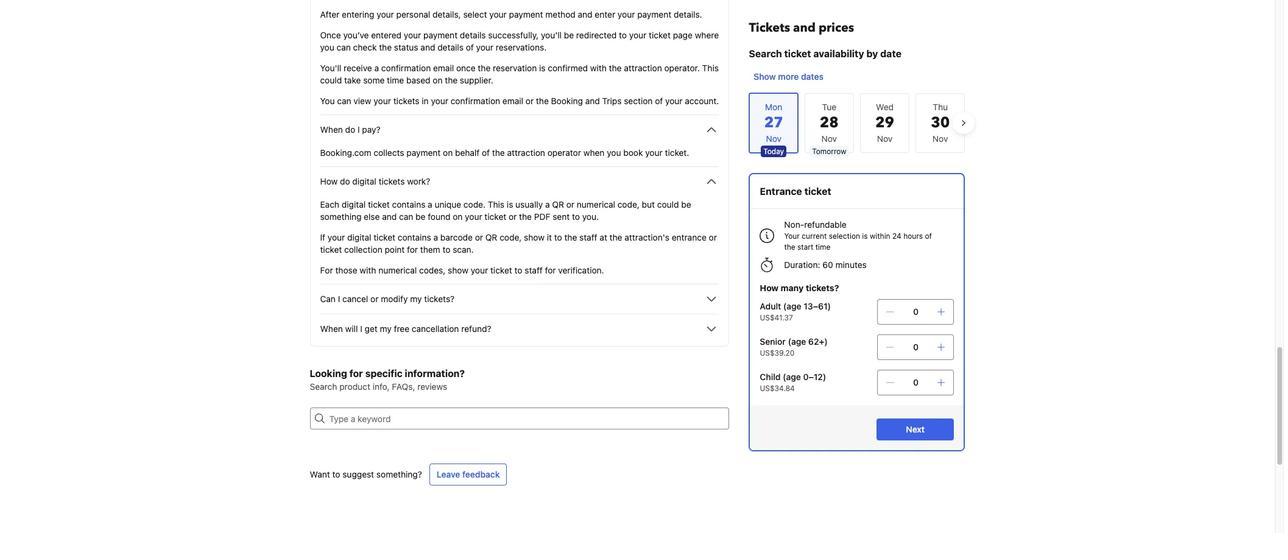 Task type: locate. For each thing, give the bounding box(es) containing it.
for right point
[[407, 244, 418, 255]]

details up once
[[438, 42, 464, 52]]

i left pay?
[[358, 124, 360, 135]]

digital up something
[[342, 199, 366, 210]]

1 vertical spatial contains
[[398, 232, 431, 242]]

is inside you'll receive a confirmation email once the reservation is confirmed with the attraction operator. this could take some time based on the supplier.
[[539, 63, 546, 73]]

when for when will i get my free cancellation refund?
[[320, 323, 343, 334]]

and right else on the top left
[[382, 211, 397, 222]]

1 vertical spatial when
[[320, 323, 343, 334]]

code, left but
[[618, 199, 640, 210]]

is left confirmed
[[539, 63, 546, 73]]

each digital ticket contains a unique code. this is usually a qr or numerical code, but could be something else and can be found on your ticket or the pdf sent to you.
[[320, 199, 691, 222]]

can
[[337, 42, 351, 52], [337, 96, 351, 106], [399, 211, 413, 222]]

the down usually on the left top of page
[[519, 211, 532, 222]]

take
[[344, 75, 361, 85]]

your right select
[[489, 9, 507, 19]]

your
[[784, 231, 800, 241]]

confirmation
[[381, 63, 431, 73], [451, 96, 500, 106]]

0 vertical spatial digital
[[352, 176, 376, 186]]

do inside how do digital tickets work? dropdown button
[[340, 176, 350, 186]]

0 horizontal spatial qr
[[485, 232, 497, 242]]

details,
[[433, 9, 461, 19]]

attraction's
[[625, 232, 669, 242]]

nov inside the wed 29 nov
[[877, 133, 893, 144]]

digital inside if your digital ticket contains a barcode or qr code, show it to the staff at the attraction's entrance or ticket collection point for them to scan.
[[347, 232, 371, 242]]

of right 'behalf'
[[482, 147, 490, 158]]

thu 30 nov
[[931, 102, 950, 144]]

receive
[[344, 63, 372, 73]]

(age down many
[[783, 301, 802, 311]]

the inside once you've entered your payment details successfully, you'll be redirected to your ticket page where you can check the status and details of your reservations.
[[379, 42, 392, 52]]

is left within
[[862, 231, 868, 241]]

do down "booking.com"
[[340, 176, 350, 186]]

0 horizontal spatial tickets?
[[424, 294, 455, 304]]

1 vertical spatial this
[[488, 199, 504, 210]]

0 vertical spatial you
[[320, 42, 334, 52]]

do for how
[[340, 176, 350, 186]]

1 nov from the left
[[822, 133, 837, 144]]

2 vertical spatial digital
[[347, 232, 371, 242]]

0 horizontal spatial for
[[349, 368, 363, 379]]

2 vertical spatial for
[[349, 368, 363, 379]]

scan.
[[453, 244, 474, 255]]

or down usually on the left top of page
[[509, 211, 517, 222]]

numerical
[[577, 199, 615, 210], [378, 265, 417, 275]]

1 vertical spatial tickets?
[[424, 294, 455, 304]]

search up 'show'
[[749, 48, 782, 59]]

how up each
[[320, 176, 338, 186]]

to down barcode
[[443, 244, 450, 255]]

to inside once you've entered your payment details successfully, you'll be redirected to your ticket page where you can check the status and details of your reservations.
[[619, 30, 627, 40]]

1 vertical spatial tickets
[[379, 176, 405, 186]]

could down you'll
[[320, 75, 342, 85]]

found
[[428, 211, 450, 222]]

can down 'you've'
[[337, 42, 351, 52]]

1 horizontal spatial numerical
[[577, 199, 615, 210]]

2 vertical spatial can
[[399, 211, 413, 222]]

how for how many tickets?
[[760, 283, 779, 293]]

with down collection
[[360, 265, 376, 275]]

0 horizontal spatial time
[[387, 75, 404, 85]]

time right some
[[387, 75, 404, 85]]

1 vertical spatial confirmation
[[451, 96, 500, 106]]

0 horizontal spatial code,
[[500, 232, 522, 242]]

0 vertical spatial could
[[320, 75, 342, 85]]

numerical up you. at the top left
[[577, 199, 615, 210]]

1 vertical spatial qr
[[485, 232, 497, 242]]

digital up collection
[[347, 232, 371, 242]]

reviews
[[417, 381, 447, 392]]

to
[[619, 30, 627, 40], [572, 211, 580, 222], [554, 232, 562, 242], [443, 244, 450, 255], [515, 265, 522, 275], [332, 469, 340, 479]]

the right it
[[564, 232, 577, 242]]

1 vertical spatial i
[[338, 294, 340, 304]]

to down if your digital ticket contains a barcode or qr code, show it to the staff at the attraction's entrance or ticket collection point for them to scan.
[[515, 265, 522, 275]]

ticket up refundable
[[805, 186, 831, 197]]

0 vertical spatial attraction
[[624, 63, 662, 73]]

duration:
[[784, 260, 820, 270]]

this right operator.
[[702, 63, 719, 73]]

is for reservation
[[539, 63, 546, 73]]

digital inside each digital ticket contains a unique code. this is usually a qr or numerical code, but could be something else and can be found on your ticket or the pdf sent to you.
[[342, 199, 366, 210]]

1 vertical spatial 0
[[913, 342, 919, 352]]

you'll receive a confirmation email once the reservation is confirmed with the attraction operator. this could take some time based on the supplier.
[[320, 63, 719, 85]]

1 horizontal spatial how
[[760, 283, 779, 293]]

0 horizontal spatial email
[[433, 63, 454, 73]]

1 vertical spatial could
[[657, 199, 679, 210]]

could right but
[[657, 199, 679, 210]]

your inside if your digital ticket contains a barcode or qr code, show it to the staff at the attraction's entrance or ticket collection point for them to scan.
[[328, 232, 345, 242]]

search ticket availability by date
[[749, 48, 902, 59]]

0–12)
[[803, 372, 826, 382]]

29
[[875, 113, 894, 133]]

and inside once you've entered your payment details successfully, you'll be redirected to your ticket page where you can check the status and details of your reservations.
[[421, 42, 435, 52]]

0 horizontal spatial nov
[[822, 133, 837, 144]]

booking.com
[[320, 147, 371, 158]]

staff left the at
[[579, 232, 597, 242]]

(age up us$34.84
[[783, 372, 801, 382]]

you'll
[[541, 30, 562, 40]]

1 vertical spatial do
[[340, 176, 350, 186]]

(age for 0–12)
[[783, 372, 801, 382]]

ticket down code.
[[485, 211, 506, 222]]

1 horizontal spatial is
[[539, 63, 546, 73]]

digital down "booking.com"
[[352, 176, 376, 186]]

of inside non-refundable your current selection is within 24 hours of the start time
[[925, 231, 932, 241]]

search
[[749, 48, 782, 59], [310, 381, 337, 392]]

pdf
[[534, 211, 550, 222]]

on left 'behalf'
[[443, 147, 453, 158]]

the down entered
[[379, 42, 392, 52]]

reservation
[[493, 63, 537, 73]]

be up the entrance
[[681, 199, 691, 210]]

contains inside each digital ticket contains a unique code. this is usually a qr or numerical code, but could be something else and can be found on your ticket or the pdf sent to you.
[[392, 199, 425, 210]]

attraction down when do i pay? dropdown button
[[507, 147, 545, 158]]

booking.com collects payment on behalf of the attraction operator when you book your ticket.
[[320, 147, 689, 158]]

for up the product
[[349, 368, 363, 379]]

trips
[[602, 96, 622, 106]]

code, inside if your digital ticket contains a barcode or qr code, show it to the staff at the attraction's entrance or ticket collection point for them to scan.
[[500, 232, 522, 242]]

1 vertical spatial attraction
[[507, 147, 545, 158]]

my
[[410, 294, 422, 304], [380, 323, 392, 334]]

section
[[624, 96, 653, 106]]

code, down each digital ticket contains a unique code. this is usually a qr or numerical code, but could be something else and can be found on your ticket or the pdf sent to you.
[[500, 232, 522, 242]]

can
[[320, 294, 336, 304]]

0 horizontal spatial with
[[360, 265, 376, 275]]

0 vertical spatial is
[[539, 63, 546, 73]]

(age left 62+)
[[788, 336, 806, 347]]

1 horizontal spatial email
[[503, 96, 523, 106]]

show down the scan.
[[448, 265, 468, 275]]

region
[[739, 88, 975, 158]]

nov inside tue 28 nov tomorrow
[[822, 133, 837, 144]]

ticket.
[[665, 147, 689, 158]]

2 vertical spatial be
[[416, 211, 425, 222]]

nov up tomorrow
[[822, 133, 837, 144]]

can i cancel or modify my tickets?
[[320, 294, 455, 304]]

be left "found"
[[416, 211, 425, 222]]

1 vertical spatial how
[[760, 283, 779, 293]]

0 vertical spatial be
[[564, 30, 574, 40]]

1 vertical spatial show
[[448, 265, 468, 275]]

0 for adult (age 13–61)
[[913, 306, 919, 317]]

thu
[[933, 102, 948, 112]]

2 when from the top
[[320, 323, 343, 334]]

a up some
[[374, 63, 379, 73]]

tickets left work?
[[379, 176, 405, 186]]

(age inside senior (age 62+) us$39.20
[[788, 336, 806, 347]]

2 0 from the top
[[913, 342, 919, 352]]

can right "you"
[[337, 96, 351, 106]]

with inside how do digital tickets work? element
[[360, 265, 376, 275]]

behalf
[[455, 147, 480, 158]]

0 horizontal spatial this
[[488, 199, 504, 210]]

can left "found"
[[399, 211, 413, 222]]

Type a keyword field
[[324, 408, 729, 429]]

numerical down point
[[378, 265, 417, 275]]

the left booking
[[536, 96, 549, 106]]

0 vertical spatial confirmation
[[381, 63, 431, 73]]

on right based on the left top of page
[[433, 75, 443, 85]]

digital inside dropdown button
[[352, 176, 376, 186]]

tickets inside dropdown button
[[379, 176, 405, 186]]

0 vertical spatial can
[[337, 42, 351, 52]]

booking
[[551, 96, 583, 106]]

select
[[463, 9, 487, 19]]

point
[[385, 244, 405, 255]]

after entering your personal details, select your payment method and enter your payment details.
[[320, 9, 702, 19]]

0 horizontal spatial confirmation
[[381, 63, 431, 73]]

0 horizontal spatial i
[[338, 294, 340, 304]]

0 vertical spatial on
[[433, 75, 443, 85]]

nov down 29
[[877, 133, 893, 144]]

when up "booking.com"
[[320, 124, 343, 135]]

1 vertical spatial on
[[443, 147, 453, 158]]

0 vertical spatial do
[[345, 124, 355, 135]]

nov
[[822, 133, 837, 144], [877, 133, 893, 144], [933, 133, 948, 144]]

62+)
[[808, 336, 828, 347]]

confirmation down supplier.
[[451, 96, 500, 106]]

2 horizontal spatial be
[[681, 199, 691, 210]]

0 horizontal spatial search
[[310, 381, 337, 392]]

1 vertical spatial code,
[[500, 232, 522, 242]]

0 vertical spatial time
[[387, 75, 404, 85]]

1 horizontal spatial time
[[816, 242, 831, 252]]

code,
[[618, 199, 640, 210], [500, 232, 522, 242]]

within
[[870, 231, 890, 241]]

1 horizontal spatial tickets?
[[806, 283, 839, 293]]

0 vertical spatial contains
[[392, 199, 425, 210]]

how
[[320, 176, 338, 186], [760, 283, 779, 293]]

0 vertical spatial when
[[320, 124, 343, 135]]

2 vertical spatial is
[[862, 231, 868, 241]]

you.
[[582, 211, 599, 222]]

2 horizontal spatial is
[[862, 231, 868, 241]]

0 vertical spatial with
[[590, 63, 607, 73]]

digital
[[352, 176, 376, 186], [342, 199, 366, 210], [347, 232, 371, 242]]

you left book
[[607, 147, 621, 158]]

i for do
[[358, 124, 360, 135]]

0
[[913, 306, 919, 317], [913, 342, 919, 352], [913, 377, 919, 387]]

1 0 from the top
[[913, 306, 919, 317]]

with
[[590, 63, 607, 73], [360, 265, 376, 275]]

a inside if your digital ticket contains a barcode or qr code, show it to the staff at the attraction's entrance or ticket collection point for them to scan.
[[433, 232, 438, 242]]

with inside you'll receive a confirmation email once the reservation is confirmed with the attraction operator. this could take some time based on the supplier.
[[590, 63, 607, 73]]

1 vertical spatial (age
[[788, 336, 806, 347]]

(age inside adult (age 13–61) us$41.37
[[783, 301, 802, 311]]

confirmation up based on the left top of page
[[381, 63, 431, 73]]

1 vertical spatial time
[[816, 242, 831, 252]]

tickets?
[[806, 283, 839, 293], [424, 294, 455, 304]]

dates
[[801, 71, 824, 82]]

them
[[420, 244, 440, 255]]

when left the will
[[320, 323, 343, 334]]

nov for 29
[[877, 133, 893, 144]]

is
[[539, 63, 546, 73], [507, 199, 513, 210], [862, 231, 868, 241]]

qr
[[552, 199, 564, 210], [485, 232, 497, 242]]

my right get
[[380, 323, 392, 334]]

3 0 from the top
[[913, 377, 919, 387]]

time down current
[[816, 242, 831, 252]]

(age for 62+)
[[788, 336, 806, 347]]

1 horizontal spatial be
[[564, 30, 574, 40]]

i for will
[[360, 323, 362, 334]]

on down "unique"
[[453, 211, 463, 222]]

1 horizontal spatial show
[[524, 232, 545, 242]]

selection
[[829, 231, 860, 241]]

0 vertical spatial search
[[749, 48, 782, 59]]

tue 28 nov tomorrow
[[812, 102, 846, 156]]

hours
[[904, 231, 923, 241]]

tickets? inside dropdown button
[[424, 294, 455, 304]]

on inside you'll receive a confirmation email once the reservation is confirmed with the attraction operator. this could take some time based on the supplier.
[[433, 75, 443, 85]]

the up supplier.
[[478, 63, 491, 73]]

a up "found"
[[428, 199, 432, 210]]

0 vertical spatial this
[[702, 63, 719, 73]]

0 horizontal spatial how
[[320, 176, 338, 186]]

confirmation inside you'll receive a confirmation email once the reservation is confirmed with the attraction operator. this could take some time based on the supplier.
[[381, 63, 431, 73]]

1 horizontal spatial i
[[358, 124, 360, 135]]

1 vertical spatial for
[[545, 265, 556, 275]]

feedback
[[462, 469, 500, 479]]

once you've entered your payment details successfully, you'll be redirected to your ticket page where you can check the status and details of your reservations.
[[320, 30, 719, 52]]

for inside looking for specific information? search product info, faqs, reviews
[[349, 368, 363, 379]]

a up them
[[433, 232, 438, 242]]

1 vertical spatial digital
[[342, 199, 366, 210]]

code, inside each digital ticket contains a unique code. this is usually a qr or numerical code, but could be something else and can be found on your ticket or the pdf sent to you.
[[618, 199, 640, 210]]

my right modify
[[410, 294, 422, 304]]

for
[[407, 244, 418, 255], [545, 265, 556, 275], [349, 368, 363, 379]]

of up once
[[466, 42, 474, 52]]

at
[[600, 232, 607, 242]]

0 horizontal spatial my
[[380, 323, 392, 334]]

3 nov from the left
[[933, 133, 948, 144]]

tickets? down 'codes,'
[[424, 294, 455, 304]]

2 horizontal spatial i
[[360, 323, 362, 334]]

the down your
[[784, 242, 795, 252]]

your right view
[[374, 96, 391, 106]]

the down once
[[445, 75, 458, 85]]

qr inside if your digital ticket contains a barcode or qr code, show it to the staff at the attraction's entrance or ticket collection point for them to scan.
[[485, 232, 497, 242]]

1 horizontal spatial you
[[607, 147, 621, 158]]

qr up sent
[[552, 199, 564, 210]]

senior
[[760, 336, 786, 347]]

1 horizontal spatial nov
[[877, 133, 893, 144]]

entrance
[[672, 232, 707, 242]]

when do i pay?
[[320, 124, 380, 135]]

tickets
[[749, 19, 790, 36]]

i right can at the left bottom of the page
[[338, 294, 340, 304]]

supplier.
[[460, 75, 493, 85]]

1 vertical spatial can
[[337, 96, 351, 106]]

is inside each digital ticket contains a unique code. this is usually a qr or numerical code, but could be something else and can be found on your ticket or the pdf sent to you.
[[507, 199, 513, 210]]

2 vertical spatial i
[[360, 323, 362, 334]]

0 vertical spatial tickets
[[393, 96, 419, 106]]

0 vertical spatial code,
[[618, 199, 640, 210]]

your up the status
[[404, 30, 421, 40]]

1 vertical spatial email
[[503, 96, 523, 106]]

you'll
[[320, 63, 341, 73]]

contains
[[392, 199, 425, 210], [398, 232, 431, 242]]

0 horizontal spatial you
[[320, 42, 334, 52]]

1 horizontal spatial attraction
[[624, 63, 662, 73]]

1 horizontal spatial with
[[590, 63, 607, 73]]

pay?
[[362, 124, 380, 135]]

you inside once you've entered your payment details successfully, you'll be redirected to your ticket page where you can check the status and details of your reservations.
[[320, 42, 334, 52]]

to right redirected
[[619, 30, 627, 40]]

do inside when do i pay? dropdown button
[[345, 124, 355, 135]]

your right book
[[645, 147, 663, 158]]

0 vertical spatial for
[[407, 244, 418, 255]]

how inside dropdown button
[[320, 176, 338, 186]]

for left the verification.
[[545, 265, 556, 275]]

24
[[892, 231, 901, 241]]

search down looking
[[310, 381, 337, 392]]

redirected
[[576, 30, 617, 40]]

and
[[578, 9, 593, 19], [793, 19, 816, 36], [421, 42, 435, 52], [585, 96, 600, 106], [382, 211, 397, 222]]

how for how do digital tickets work?
[[320, 176, 338, 186]]

want to suggest something?
[[310, 469, 422, 479]]

0 horizontal spatial show
[[448, 265, 468, 275]]

qr down each digital ticket contains a unique code. this is usually a qr or numerical code, but could be something else and can be found on your ticket or the pdf sent to you.
[[485, 232, 497, 242]]

email left once
[[433, 63, 454, 73]]

0 vertical spatial staff
[[579, 232, 597, 242]]

on inside each digital ticket contains a unique code. this is usually a qr or numerical code, but could be something else and can be found on your ticket or the pdf sent to you.
[[453, 211, 463, 222]]

i
[[358, 124, 360, 135], [338, 294, 340, 304], [360, 323, 362, 334]]

1 vertical spatial is
[[507, 199, 513, 210]]

how up the adult
[[760, 283, 779, 293]]

be
[[564, 30, 574, 40], [681, 199, 691, 210], [416, 211, 425, 222]]

or right cancel
[[370, 294, 379, 304]]

contains down work?
[[392, 199, 425, 210]]

1 vertical spatial my
[[380, 323, 392, 334]]

(age inside child (age 0–12) us$34.84
[[783, 372, 801, 382]]

your down code.
[[465, 211, 482, 222]]

unique
[[435, 199, 461, 210]]

nov inside thu 30 nov
[[933, 133, 948, 144]]

1 horizontal spatial for
[[407, 244, 418, 255]]

and left prices
[[793, 19, 816, 36]]

0 vertical spatial show
[[524, 232, 545, 242]]

0 vertical spatial 0
[[913, 306, 919, 317]]

2 nov from the left
[[877, 133, 893, 144]]

ticket
[[649, 30, 671, 40], [784, 48, 811, 59], [805, 186, 831, 197], [368, 199, 390, 210], [485, 211, 506, 222], [374, 232, 395, 242], [320, 244, 342, 255], [490, 265, 512, 275]]

want
[[310, 469, 330, 479]]

this
[[702, 63, 719, 73], [488, 199, 504, 210]]

1 when from the top
[[320, 124, 343, 135]]

cancel
[[342, 294, 368, 304]]

1 horizontal spatial could
[[657, 199, 679, 210]]

sent
[[553, 211, 570, 222]]

1 vertical spatial you
[[607, 147, 621, 158]]

show inside if your digital ticket contains a barcode or qr code, show it to the staff at the attraction's entrance or ticket collection point for them to scan.
[[524, 232, 545, 242]]

0 vertical spatial tickets?
[[806, 283, 839, 293]]

page
[[673, 30, 693, 40]]

you've
[[343, 30, 369, 40]]

numerical inside each digital ticket contains a unique code. this is usually a qr or numerical code, but could be something else and can be found on your ticket or the pdf sent to you.
[[577, 199, 615, 210]]

1 horizontal spatial code,
[[618, 199, 640, 210]]

and inside each digital ticket contains a unique code. this is usually a qr or numerical code, but could be something else and can be found on your ticket or the pdf sent to you.
[[382, 211, 397, 222]]

and right the status
[[421, 42, 435, 52]]

0 vertical spatial email
[[433, 63, 454, 73]]

1 vertical spatial numerical
[[378, 265, 417, 275]]

or right barcode
[[475, 232, 483, 242]]

0 horizontal spatial numerical
[[378, 265, 417, 275]]

nov down 30
[[933, 133, 948, 144]]

1 horizontal spatial staff
[[579, 232, 597, 242]]



Task type: vqa. For each thing, say whether or not it's contained in the screenshot.
my inside dropdown button
yes



Task type: describe. For each thing, give the bounding box(es) containing it.
this inside each digital ticket contains a unique code. this is usually a qr or numerical code, but could be something else and can be found on your ticket or the pdf sent to you.
[[488, 199, 504, 210]]

13–61)
[[804, 301, 831, 311]]

duration: 60 minutes
[[784, 260, 867, 270]]

based
[[406, 75, 430, 85]]

a inside you'll receive a confirmation email once the reservation is confirmed with the attraction operator. this could take some time based on the supplier.
[[374, 63, 379, 73]]

some
[[363, 75, 385, 85]]

your right in
[[431, 96, 448, 106]]

non-refundable your current selection is within 24 hours of the start time
[[784, 219, 932, 252]]

suggest
[[343, 469, 374, 479]]

attraction inside you'll receive a confirmation email once the reservation is confirmed with the attraction operator. this could take some time based on the supplier.
[[624, 63, 662, 73]]

but
[[642, 199, 655, 210]]

of inside once you've entered your payment details successfully, you'll be redirected to your ticket page where you can check the status and details of your reservations.
[[466, 42, 474, 52]]

payment left details.
[[637, 9, 671, 19]]

ticket inside once you've entered your payment details successfully, you'll be redirected to your ticket page where you can check the status and details of your reservations.
[[649, 30, 671, 40]]

those
[[335, 265, 357, 275]]

your left account.
[[665, 96, 683, 106]]

confirmed
[[548, 63, 588, 73]]

when for when do i pay?
[[320, 124, 343, 135]]

will
[[345, 323, 358, 334]]

nov for 28
[[822, 133, 837, 144]]

0 for senior (age 62+)
[[913, 342, 919, 352]]

barcode
[[440, 232, 473, 242]]

you
[[320, 96, 335, 106]]

the right the at
[[610, 232, 622, 242]]

or right the entrance
[[709, 232, 717, 242]]

once
[[456, 63, 476, 73]]

something
[[320, 211, 362, 222]]

tue
[[822, 102, 837, 112]]

start
[[797, 242, 813, 252]]

ticket up point
[[374, 232, 395, 242]]

you can view your tickets in your confirmation email or the booking and trips section of your account.
[[320, 96, 719, 106]]

operator
[[548, 147, 581, 158]]

entering
[[342, 9, 374, 19]]

looking for specific information? search product info, faqs, reviews
[[310, 368, 465, 392]]

region containing 28
[[739, 88, 975, 158]]

info,
[[373, 381, 390, 392]]

can inside once you've entered your payment details successfully, you'll be redirected to your ticket page where you can check the status and details of your reservations.
[[337, 42, 351, 52]]

current
[[802, 231, 827, 241]]

something?
[[376, 469, 422, 479]]

payment up work?
[[407, 147, 441, 158]]

your down the scan.
[[471, 265, 488, 275]]

to right it
[[554, 232, 562, 242]]

search inside looking for specific information? search product info, faqs, reviews
[[310, 381, 337, 392]]

or inside can i cancel or modify my tickets? dropdown button
[[370, 294, 379, 304]]

date
[[880, 48, 902, 59]]

show more dates button
[[749, 66, 828, 88]]

ticket down if your digital ticket contains a barcode or qr code, show it to the staff at the attraction's entrance or ticket collection point for them to scan.
[[490, 265, 512, 275]]

your down successfully,
[[476, 42, 493, 52]]

leave feedback
[[437, 469, 500, 479]]

reservations.
[[496, 42, 547, 52]]

1 horizontal spatial confirmation
[[451, 96, 500, 106]]

availability
[[813, 48, 864, 59]]

0 vertical spatial my
[[410, 294, 422, 304]]

your right enter
[[618, 9, 635, 19]]

how do digital tickets work? element
[[320, 189, 719, 277]]

it
[[547, 232, 552, 242]]

to right 'want'
[[332, 469, 340, 479]]

minutes
[[836, 260, 867, 270]]

and left enter
[[578, 9, 593, 19]]

account.
[[685, 96, 719, 106]]

entrance
[[760, 186, 802, 197]]

and left trips
[[585, 96, 600, 106]]

time inside you'll receive a confirmation email once the reservation is confirmed with the attraction operator. this could take some time based on the supplier.
[[387, 75, 404, 85]]

1 vertical spatial staff
[[525, 265, 543, 275]]

entrance ticket
[[760, 186, 831, 197]]

the inside non-refundable your current selection is within 24 hours of the start time
[[784, 242, 795, 252]]

0 vertical spatial details
[[460, 30, 486, 40]]

could inside each digital ticket contains a unique code. this is usually a qr or numerical code, but could be something else and can be found on your ticket or the pdf sent to you.
[[657, 199, 679, 210]]

0 for child (age 0–12)
[[913, 377, 919, 387]]

be inside once you've entered your payment details successfully, you'll be redirected to your ticket page where you can check the status and details of your reservations.
[[564, 30, 574, 40]]

is for this
[[507, 199, 513, 210]]

to inside each digital ticket contains a unique code. this is usually a qr or numerical code, but could be something else and can be found on your ticket or the pdf sent to you.
[[572, 211, 580, 222]]

for
[[320, 265, 333, 275]]

entered
[[371, 30, 402, 40]]

a up pdf
[[545, 199, 550, 210]]

for those with numerical codes, show your ticket to staff for verification.
[[320, 265, 604, 275]]

can i cancel or modify my tickets? button
[[320, 292, 719, 306]]

tomorrow
[[812, 147, 846, 156]]

the up trips
[[609, 63, 622, 73]]

many
[[781, 283, 804, 293]]

us$34.84
[[760, 384, 795, 393]]

information?
[[405, 368, 465, 379]]

work?
[[407, 176, 430, 186]]

code.
[[464, 199, 486, 210]]

0 horizontal spatial attraction
[[507, 147, 545, 158]]

is inside non-refundable your current selection is within 24 hours of the start time
[[862, 231, 868, 241]]

time inside non-refundable your current selection is within 24 hours of the start time
[[816, 242, 831, 252]]

digital for your
[[347, 232, 371, 242]]

(age for 13–61)
[[783, 301, 802, 311]]

1 vertical spatial details
[[438, 42, 464, 52]]

nov for 30
[[933, 133, 948, 144]]

wed 29 nov
[[875, 102, 894, 144]]

this inside you'll receive a confirmation email once the reservation is confirmed with the attraction operator. this could take some time based on the supplier.
[[702, 63, 719, 73]]

if your digital ticket contains a barcode or qr code, show it to the staff at the attraction's entrance or ticket collection point for them to scan.
[[320, 232, 717, 255]]

could inside you'll receive a confirmation email once the reservation is confirmed with the attraction operator. this could take some time based on the supplier.
[[320, 75, 342, 85]]

staff inside if your digital ticket contains a barcode or qr code, show it to the staff at the attraction's entrance or ticket collection point for them to scan.
[[579, 232, 597, 242]]

method
[[545, 9, 576, 19]]

senior (age 62+) us$39.20
[[760, 336, 828, 358]]

the inside each digital ticket contains a unique code. this is usually a qr or numerical code, but could be something else and can be found on your ticket or the pdf sent to you.
[[519, 211, 532, 222]]

collection
[[344, 244, 382, 255]]

child (age 0–12) us$34.84
[[760, 372, 826, 393]]

check
[[353, 42, 377, 52]]

refund?
[[461, 323, 491, 334]]

email inside you'll receive a confirmation email once the reservation is confirmed with the attraction operator. this could take some time based on the supplier.
[[433, 63, 454, 73]]

your up entered
[[377, 9, 394, 19]]

qr inside each digital ticket contains a unique code. this is usually a qr or numerical code, but could be something else and can be found on your ticket or the pdf sent to you.
[[552, 199, 564, 210]]

show more dates
[[754, 71, 824, 82]]

status
[[394, 42, 418, 52]]

your right redirected
[[629, 30, 647, 40]]

collects
[[374, 147, 404, 158]]

or up sent
[[566, 199, 575, 210]]

else
[[364, 211, 380, 222]]

product
[[339, 381, 370, 392]]

for inside if your digital ticket contains a barcode or qr code, show it to the staff at the attraction's entrance or ticket collection point for them to scan.
[[407, 244, 418, 255]]

prices
[[819, 19, 854, 36]]

contains inside if your digital ticket contains a barcode or qr code, show it to the staff at the attraction's entrance or ticket collection point for them to scan.
[[398, 232, 431, 242]]

leave feedback button
[[429, 464, 507, 486]]

do for when
[[345, 124, 355, 135]]

after
[[320, 9, 340, 19]]

0 horizontal spatial be
[[416, 211, 425, 222]]

ticket up else on the top left
[[368, 199, 390, 210]]

next button
[[877, 419, 954, 440]]

digital for do
[[352, 176, 376, 186]]

the down when do i pay? dropdown button
[[492, 147, 505, 158]]

of right section
[[655, 96, 663, 106]]

payment up successfully,
[[509, 9, 543, 19]]

specific
[[365, 368, 402, 379]]

adult (age 13–61) us$41.37
[[760, 301, 831, 322]]

can inside each digital ticket contains a unique code. this is usually a qr or numerical code, but could be something else and can be found on your ticket or the pdf sent to you.
[[399, 211, 413, 222]]

2 horizontal spatial for
[[545, 265, 556, 275]]

ticket down if
[[320, 244, 342, 255]]

your inside each digital ticket contains a unique code. this is usually a qr or numerical code, but could be something else and can be found on your ticket or the pdf sent to you.
[[465, 211, 482, 222]]

when will i get my free cancellation refund? button
[[320, 322, 719, 336]]

in
[[422, 96, 429, 106]]

show
[[754, 71, 776, 82]]

payment inside once you've entered your payment details successfully, you'll be redirected to your ticket page where you can check the status and details of your reservations.
[[423, 30, 458, 40]]

ticket up show more dates
[[784, 48, 811, 59]]

or down you'll receive a confirmation email once the reservation is confirmed with the attraction operator. this could take some time based on the supplier.
[[526, 96, 534, 106]]

when will i get my free cancellation refund?
[[320, 323, 491, 334]]

how do digital tickets work?
[[320, 176, 430, 186]]

leave
[[437, 469, 460, 479]]

how do digital tickets work? button
[[320, 174, 719, 189]]



